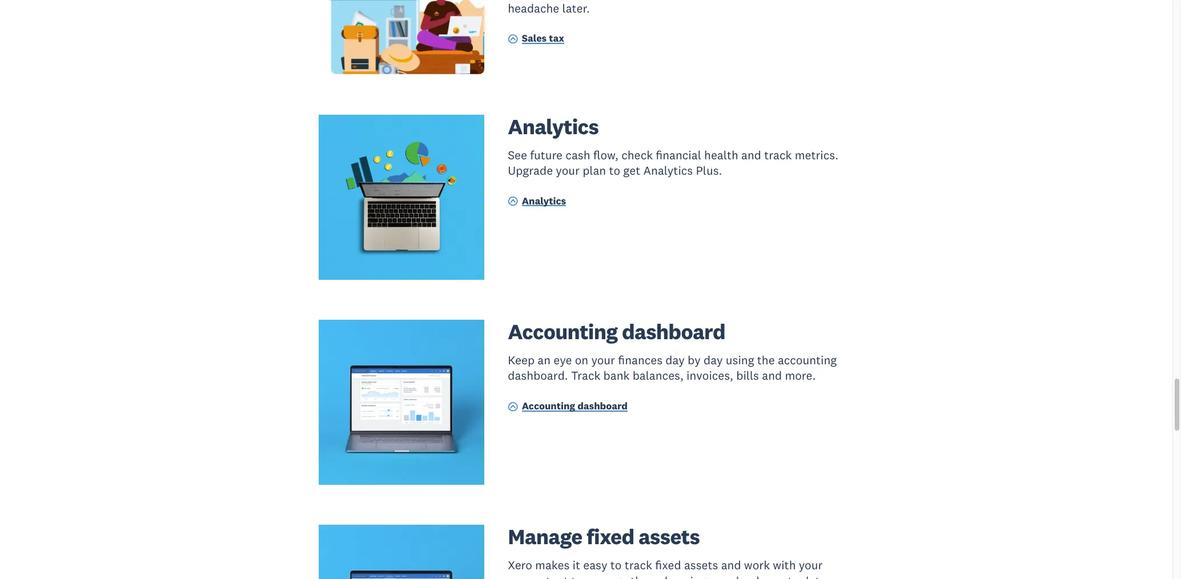 Task type: locate. For each thing, give the bounding box(es) containing it.
1 horizontal spatial day
[[704, 353, 723, 368]]

assets
[[639, 524, 700, 550], [684, 558, 718, 573]]

your left books
[[710, 573, 733, 579]]

1 vertical spatial assets
[[684, 558, 718, 573]]

track up them,
[[625, 558, 652, 573]]

and down the
[[762, 368, 782, 384]]

day left by
[[666, 353, 685, 368]]

fixed up keeping
[[655, 558, 681, 573]]

assets up keeping
[[684, 558, 718, 573]]

accounting dashboard down track
[[522, 400, 628, 413]]

1 vertical spatial fixed
[[655, 558, 681, 573]]

books
[[736, 573, 768, 579]]

0 vertical spatial analytics
[[508, 113, 599, 140]]

xero
[[508, 558, 532, 573]]

track inside see future cash flow, check financial health and track metrics. upgrade your plan to get analytics plus.
[[765, 147, 792, 163]]

2 vertical spatial and
[[721, 558, 741, 573]]

date.
[[802, 573, 830, 579]]

and
[[742, 147, 762, 163], [762, 368, 782, 384], [721, 558, 741, 573]]

to down the it
[[572, 573, 583, 579]]

bills
[[737, 368, 759, 384]]

day
[[666, 353, 685, 368], [704, 353, 723, 368]]

1 horizontal spatial fixed
[[655, 558, 681, 573]]

using
[[726, 353, 755, 368]]

up
[[771, 573, 785, 579]]

fixed
[[587, 524, 634, 550], [655, 558, 681, 573]]

1 vertical spatial dashboard
[[578, 400, 628, 413]]

dashboard inside "accounting dashboard" button
[[578, 400, 628, 413]]

invoices,
[[687, 368, 734, 384]]

1 vertical spatial track
[[625, 558, 652, 573]]

analytics
[[508, 113, 599, 140], [644, 163, 693, 178], [522, 195, 566, 207]]

metrics.
[[795, 147, 839, 163]]

0 horizontal spatial fixed
[[587, 524, 634, 550]]

finances
[[618, 353, 663, 368]]

0 vertical spatial dashboard
[[622, 318, 726, 345]]

accounting dashboard
[[508, 318, 726, 345], [522, 400, 628, 413]]

upgrade
[[508, 163, 553, 178]]

your down cash
[[556, 163, 580, 178]]

your
[[556, 163, 580, 178], [592, 353, 615, 368], [799, 558, 823, 573], [710, 573, 733, 579]]

track
[[765, 147, 792, 163], [625, 558, 652, 573]]

analytics up "future"
[[508, 113, 599, 140]]

analytics inside analytics button
[[522, 195, 566, 207]]

to left get
[[609, 163, 621, 178]]

sales
[[522, 32, 547, 45]]

fixed up easy
[[587, 524, 634, 550]]

balances,
[[633, 368, 684, 384]]

analytics down financial
[[644, 163, 693, 178]]

and inside keep an eye on your finances day by day using the accounting dashboard. track bank balances, invoices, bills and more.
[[762, 368, 782, 384]]

makes
[[535, 558, 570, 573]]

your up the bank on the right
[[592, 353, 615, 368]]

2 vertical spatial analytics
[[522, 195, 566, 207]]

1 horizontal spatial track
[[765, 147, 792, 163]]

analytics down upgrade
[[522, 195, 566, 207]]

day up invoices,
[[704, 353, 723, 368]]

and up books
[[721, 558, 741, 573]]

to down with
[[788, 573, 799, 579]]

0 horizontal spatial and
[[721, 558, 741, 573]]

the
[[758, 353, 775, 368]]

0 vertical spatial fixed
[[587, 524, 634, 550]]

2 horizontal spatial and
[[762, 368, 782, 384]]

1 horizontal spatial and
[[742, 147, 762, 163]]

dashboard up by
[[622, 318, 726, 345]]

1 vertical spatial analytics
[[644, 163, 693, 178]]

0 vertical spatial and
[[742, 147, 762, 163]]

dashboard down the bank on the right
[[578, 400, 628, 413]]

to
[[609, 163, 621, 178], [611, 558, 622, 573], [572, 573, 583, 579], [788, 573, 799, 579]]

it
[[573, 558, 581, 573]]

get
[[624, 163, 641, 178]]

and right health
[[742, 147, 762, 163]]

dashboard
[[622, 318, 726, 345], [578, 400, 628, 413]]

future
[[530, 147, 563, 163]]

track left metrics.
[[765, 147, 792, 163]]

0 vertical spatial track
[[765, 147, 792, 163]]

manage
[[586, 573, 628, 579]]

0 vertical spatial accounting dashboard
[[508, 318, 726, 345]]

1 vertical spatial accounting
[[522, 400, 575, 413]]

accounting up eye
[[508, 318, 618, 345]]

1 vertical spatial and
[[762, 368, 782, 384]]

check
[[622, 147, 653, 163]]

accounting down 'dashboard.'
[[522, 400, 575, 413]]

0 horizontal spatial track
[[625, 558, 652, 573]]

accounting
[[778, 353, 837, 368]]

accounting
[[508, 318, 618, 345], [522, 400, 575, 413]]

accounting dashboard up finances
[[508, 318, 726, 345]]

0 horizontal spatial day
[[666, 353, 685, 368]]

1 vertical spatial accounting dashboard
[[522, 400, 628, 413]]

them,
[[631, 573, 662, 579]]

assets up xero makes it easy to track fixed assets and work with your accountant  to manage them, keeping your books up to date. on the bottom of the page
[[639, 524, 700, 550]]



Task type: vqa. For each thing, say whether or not it's contained in the screenshot.
track to the right
yes



Task type: describe. For each thing, give the bounding box(es) containing it.
tax
[[549, 32, 564, 45]]

2 day from the left
[[704, 353, 723, 368]]

an
[[538, 353, 551, 368]]

see future cash flow, check financial health and track metrics. upgrade your plan to get analytics plus.
[[508, 147, 839, 178]]

your inside see future cash flow, check financial health and track metrics. upgrade your plan to get analytics plus.
[[556, 163, 580, 178]]

track
[[571, 368, 601, 384]]

plan
[[583, 163, 606, 178]]

accounting dashboard button
[[508, 400, 628, 415]]

plus.
[[696, 163, 722, 178]]

cash
[[566, 147, 591, 163]]

manage
[[508, 524, 582, 550]]

accounting dashboard inside button
[[522, 400, 628, 413]]

analytics inside see future cash flow, check financial health and track metrics. upgrade your plan to get analytics plus.
[[644, 163, 693, 178]]

keep
[[508, 353, 535, 368]]

health
[[705, 147, 739, 163]]

0 vertical spatial assets
[[639, 524, 700, 550]]

dashboard.
[[508, 368, 568, 384]]

and inside see future cash flow, check financial health and track metrics. upgrade your plan to get analytics plus.
[[742, 147, 762, 163]]

to up manage
[[611, 558, 622, 573]]

accounting inside button
[[522, 400, 575, 413]]

assets inside xero makes it easy to track fixed assets and work with your accountant  to manage them, keeping your books up to date.
[[684, 558, 718, 573]]

see
[[508, 147, 527, 163]]

on
[[575, 353, 589, 368]]

flow,
[[594, 147, 619, 163]]

sales tax button
[[508, 32, 564, 47]]

with
[[773, 558, 796, 573]]

easy
[[583, 558, 608, 573]]

bank
[[604, 368, 630, 384]]

keep an eye on your finances day by day using the accounting dashboard. track bank balances, invoices, bills and more.
[[508, 353, 837, 384]]

keeping
[[665, 573, 707, 579]]

to inside see future cash flow, check financial health and track metrics. upgrade your plan to get analytics plus.
[[609, 163, 621, 178]]

work
[[744, 558, 770, 573]]

financial
[[656, 147, 702, 163]]

analytics button
[[508, 194, 566, 210]]

your up date.
[[799, 558, 823, 573]]

and inside xero makes it easy to track fixed assets and work with your accountant  to manage them, keeping your books up to date.
[[721, 558, 741, 573]]

more.
[[785, 368, 816, 384]]

0 vertical spatial accounting
[[508, 318, 618, 345]]

eye
[[554, 353, 572, 368]]

xero makes it easy to track fixed assets and work with your accountant  to manage them, keeping your books up to date.
[[508, 558, 830, 579]]

track inside xero makes it easy to track fixed assets and work with your accountant  to manage them, keeping your books up to date.
[[625, 558, 652, 573]]

1 day from the left
[[666, 353, 685, 368]]

sales tax
[[522, 32, 564, 45]]

your inside keep an eye on your finances day by day using the accounting dashboard. track bank balances, invoices, bills and more.
[[592, 353, 615, 368]]

accountant
[[508, 573, 569, 579]]

fixed inside xero makes it easy to track fixed assets and work with your accountant  to manage them, keeping your books up to date.
[[655, 558, 681, 573]]

manage fixed assets
[[508, 524, 700, 550]]

by
[[688, 353, 701, 368]]



